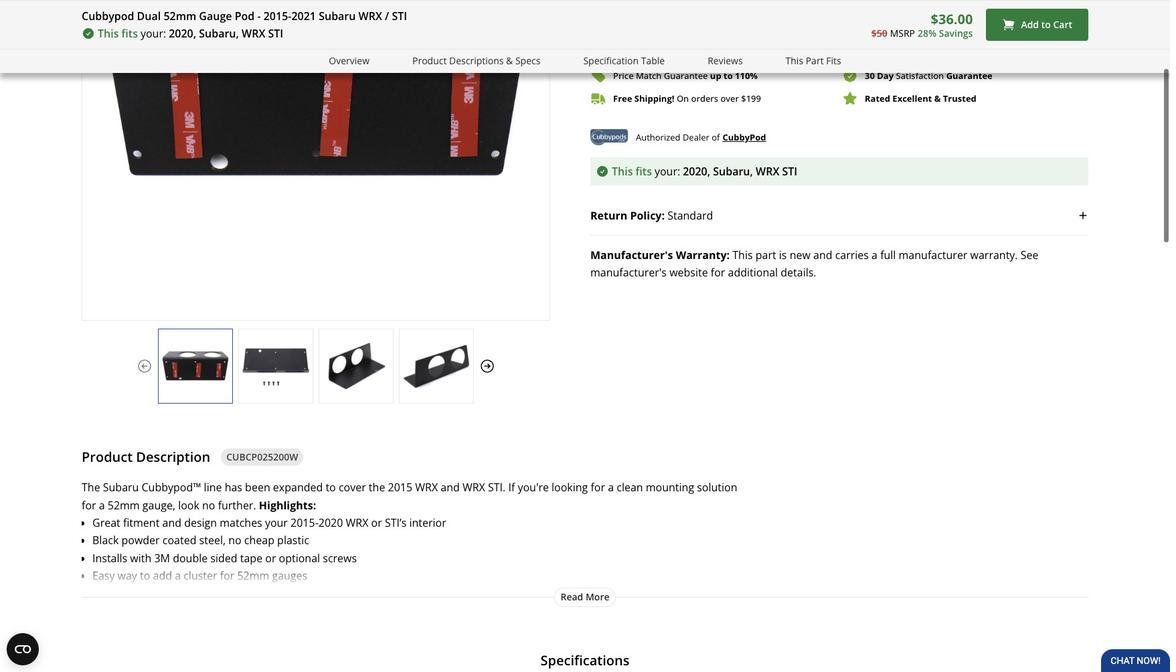 Task type: describe. For each thing, give the bounding box(es) containing it.
read
[[561, 587, 583, 599]]

looking
[[552, 476, 588, 491]]

this part fits
[[786, 54, 841, 67]]

sti's
[[385, 512, 407, 526]]

price match guarantee up to 110%
[[613, 65, 758, 77]]

steel,
[[199, 529, 226, 544]]

cluster
[[184, 565, 217, 579]]

cubbypod link
[[723, 126, 766, 141]]

1 guarantee from the left
[[664, 65, 708, 77]]

skillfully
[[92, 600, 133, 615]]

carries
[[835, 244, 869, 259]]

manufacturer
[[899, 244, 968, 259]]

free shipping! on orders over $199
[[613, 88, 761, 100]]

manufacturer's
[[591, 261, 667, 276]]

specification
[[584, 54, 639, 67]]

return policy: standard
[[591, 204, 713, 219]]

further.
[[218, 494, 256, 509]]

to inside the subaru cubbypod™ line has been expanded to cover the 2015 wrx and wrx sti.  if you're looking for a clean mounting solution for a 52mm gauge, look no further.
[[326, 476, 336, 491]]

cubbypod inside highlights: great fitment and design matches your 2015-2020 wrx or sti's interior black powder coated steel, no cheap plastic installs with 3m double sided tape or optional screws easy way to add a cluster for 52mm gauges mounts under ac controls to keep your subie's dash clean skillfully crafted by cubbypod in the usa
[[189, 600, 240, 615]]

new
[[790, 244, 811, 259]]

satisfaction
[[896, 65, 944, 77]]

manufacturer's warranty:
[[591, 244, 730, 259]]

for down the
[[82, 494, 96, 509]]

read more
[[561, 587, 610, 599]]

for inside this part is new and carries a full manufacturer warranty. see manufacturer's website for additional details.
[[711, 261, 725, 276]]

part
[[756, 244, 777, 259]]

0 horizontal spatial add
[[823, 20, 841, 32]]

product descriptions & specs link
[[412, 54, 541, 69]]

and inside highlights: great fitment and design matches your 2015-2020 wrx or sti's interior black powder coated steel, no cheap plastic installs with 3m double sided tape or optional screws easy way to add a cluster for 52mm gauges mounts under ac controls to keep your subie's dash clean skillfully crafted by cubbypod in the usa
[[162, 512, 181, 526]]

-
[[257, 9, 261, 23]]

0 horizontal spatial add to cart
[[823, 20, 875, 32]]

1 horizontal spatial add to cart
[[1021, 18, 1073, 31]]

1 horizontal spatial 52mm
[[164, 9, 196, 23]]

expanded
[[273, 476, 323, 491]]

warranty:
[[676, 244, 730, 259]]

dual
[[137, 9, 161, 23]]

3m
[[154, 547, 170, 562]]

specs
[[516, 54, 541, 67]]

more
[[586, 587, 610, 599]]

0 horizontal spatial cart
[[856, 20, 875, 32]]

highlights: great fitment and design matches your 2015-2020 wrx or sti's interior black powder coated steel, no cheap plastic installs with 3m double sided tape or optional screws easy way to add a cluster for 52mm gauges mounts under ac controls to keep your subie's dash clean skillfully crafted by cubbypod in the usa
[[92, 494, 446, 615]]

wrx down -
[[242, 26, 265, 41]]

$36.00
[[931, 10, 973, 28]]

mounting
[[646, 476, 694, 491]]

for right looking
[[591, 476, 605, 491]]

price
[[613, 65, 634, 77]]

excellent
[[893, 88, 932, 100]]

optional
[[279, 547, 320, 562]]

msrp
[[890, 27, 915, 39]]

0 vertical spatial subaru,
[[199, 26, 239, 41]]

rated
[[865, 88, 891, 100]]

under
[[133, 582, 163, 597]]

clean inside highlights: great fitment and design matches your 2015-2020 wrx or sti's interior black powder coated steel, no cheap plastic installs with 3m double sided tape or optional screws easy way to add a cluster for 52mm gauges mounts under ac controls to keep your subie's dash clean skillfully crafted by cubbypod in the usa
[[356, 582, 382, 597]]

manufacturer's
[[591, 244, 673, 259]]

clean inside the subaru cubbypod™ line has been expanded to cover the 2015 wrx and wrx sti.  if you're looking for a clean mounting solution for a 52mm gauge, look no further.
[[617, 476, 643, 491]]

3 cubcp025200w 15-20 wrx & sti cubbypod dual 52mm gauge pod, image from the left
[[319, 338, 393, 386]]

additional
[[728, 261, 778, 276]]

dash
[[329, 582, 353, 597]]

fits
[[826, 54, 841, 67]]

product descriptions & specs
[[412, 54, 541, 67]]

fitment
[[123, 512, 160, 526]]

black
[[92, 529, 119, 544]]

gauges
[[272, 565, 307, 579]]

cover
[[339, 476, 366, 491]]

the inside highlights: great fitment and design matches your 2015-2020 wrx or sti's interior black powder coated steel, no cheap plastic installs with 3m double sided tape or optional screws easy way to add a cluster for 52mm gauges mounts under ac controls to keep your subie's dash clean skillfully crafted by cubbypod in the usa
[[255, 600, 271, 615]]

the subaru cubbypod™ line has been expanded to cover the 2015 wrx and wrx sti.  if you're looking for a clean mounting solution for a 52mm gauge, look no further.
[[82, 476, 738, 509]]

controls
[[183, 582, 223, 597]]

on
[[677, 88, 689, 100]]

warranty.
[[971, 244, 1018, 259]]

2015
[[388, 476, 413, 491]]

easy
[[92, 565, 115, 579]]

2 cubcp025200w 15-20 wrx & sti cubbypod dual 52mm gauge pod, image from the left
[[239, 338, 313, 386]]

keep
[[239, 582, 263, 597]]

52mm inside highlights: great fitment and design matches your 2015-2020 wrx or sti's interior black powder coated steel, no cheap plastic installs with 3m double sided tape or optional screws easy way to add a cluster for 52mm gauges mounts under ac controls to keep your subie's dash clean skillfully crafted by cubbypod in the usa
[[237, 565, 269, 579]]

0 vertical spatial this fits your: 2020, subaru, wrx sti
[[98, 26, 283, 41]]

up
[[710, 65, 722, 77]]

trusted
[[943, 88, 977, 100]]

you're
[[518, 476, 549, 491]]

if
[[508, 476, 515, 491]]

screws
[[323, 547, 357, 562]]

is
[[779, 244, 787, 259]]

subaru inside the subaru cubbypod™ line has been expanded to cover the 2015 wrx and wrx sti.  if you're looking for a clean mounting solution for a 52mm gauge, look no further.
[[103, 476, 139, 491]]

authorized
[[636, 127, 681, 139]]

day
[[877, 65, 894, 77]]

double
[[173, 547, 208, 562]]

and inside the subaru cubbypod™ line has been expanded to cover the 2015 wrx and wrx sti.  if you're looking for a clean mounting solution for a 52mm gauge, look no further.
[[441, 476, 460, 491]]

0 horizontal spatial fits
[[122, 26, 138, 41]]

cheap
[[244, 529, 274, 544]]

the inside the subaru cubbypod™ line has been expanded to cover the 2015 wrx and wrx sti.  if you're looking for a clean mounting solution for a 52mm gauge, look no further.
[[369, 476, 385, 491]]

add
[[153, 565, 172, 579]]

great
[[92, 512, 120, 526]]

1 horizontal spatial sti
[[392, 9, 407, 23]]

1 vertical spatial or
[[265, 547, 276, 562]]

design
[[184, 512, 217, 526]]

powder
[[122, 529, 160, 544]]

cubbypod image
[[591, 124, 628, 143]]

full
[[881, 244, 896, 259]]

product for product description
[[82, 444, 133, 462]]

2 guarantee from the left
[[947, 65, 993, 77]]

descriptions
[[449, 54, 504, 67]]

over
[[721, 88, 739, 100]]

0 vertical spatial 2015-
[[264, 9, 292, 23]]



Task type: locate. For each thing, give the bounding box(es) containing it.
gauge
[[199, 9, 232, 23]]

no down matches
[[228, 529, 241, 544]]

for inside highlights: great fitment and design matches your 2015-2020 wrx or sti's interior black powder coated steel, no cheap plastic installs with 3m double sided tape or optional screws easy way to add a cluster for 52mm gauges mounts under ac controls to keep your subie's dash clean skillfully crafted by cubbypod in the usa
[[220, 565, 235, 579]]

30 day satisfaction guarantee
[[865, 65, 993, 77]]

this fits your: 2020, subaru, wrx sti down the gauge
[[98, 26, 283, 41]]

0 horizontal spatial cubbypod
[[82, 9, 134, 23]]

0 vertical spatial &
[[506, 54, 513, 67]]

0 horizontal spatial product
[[82, 444, 133, 462]]

a inside highlights: great fitment and design matches your 2015-2020 wrx or sti's interior black powder coated steel, no cheap plastic installs with 3m double sided tape or optional screws easy way to add a cluster for 52mm gauges mounts under ac controls to keep your subie's dash clean skillfully crafted by cubbypod in the usa
[[175, 565, 181, 579]]

1 horizontal spatial this fits your: 2020, subaru, wrx sti
[[612, 160, 798, 175]]

or left sti's
[[371, 512, 382, 526]]

of
[[712, 127, 720, 139]]

1 vertical spatial sti
[[268, 26, 283, 41]]

reviews link
[[708, 54, 743, 69]]

the left '2015'
[[369, 476, 385, 491]]

110%
[[735, 65, 758, 77]]

cubcp025200w 15-20 wrx & sti cubbypod dual 52mm gauge pod, image
[[159, 338, 232, 386], [239, 338, 313, 386], [319, 338, 393, 386], [400, 338, 473, 386]]

0 horizontal spatial sti
[[268, 26, 283, 41]]

1 vertical spatial and
[[441, 476, 460, 491]]

subaru right 2021
[[319, 9, 356, 23]]

a left full
[[872, 244, 878, 259]]

with
[[130, 547, 152, 562]]

go to right image image
[[479, 354, 495, 370]]

0 vertical spatial 52mm
[[164, 9, 196, 23]]

1 vertical spatial your
[[266, 582, 289, 597]]

orders
[[691, 88, 718, 100]]

solution
[[697, 476, 738, 491]]

this fits your: 2020, subaru, wrx sti down authorized dealer of cubbypod
[[612, 160, 798, 175]]

cubbypod left dual at left top
[[82, 9, 134, 23]]

cubbypod dual 52mm gauge pod - 2015-2021 subaru wrx / sti
[[82, 9, 407, 23]]

and inside this part is new and carries a full manufacturer warranty. see manufacturer's website for additional details.
[[814, 244, 833, 259]]

sided
[[210, 547, 237, 562]]

shipping!
[[635, 88, 675, 100]]

wrx left '/'
[[359, 9, 382, 23]]

1 vertical spatial this fits your: 2020, subaru, wrx sti
[[612, 160, 798, 175]]

0 horizontal spatial no
[[202, 494, 215, 509]]

coated
[[163, 529, 196, 544]]

2020,
[[169, 26, 196, 41], [683, 160, 711, 175]]

1 horizontal spatial subaru
[[319, 9, 356, 23]]

details.
[[781, 261, 817, 276]]

your: down dual at left top
[[141, 26, 166, 41]]

your up usa
[[266, 582, 289, 597]]

plastic
[[277, 529, 309, 544]]

0 horizontal spatial subaru
[[103, 476, 139, 491]]

1 vertical spatial cubbypod
[[189, 600, 240, 615]]

for
[[711, 261, 725, 276], [591, 476, 605, 491], [82, 494, 96, 509], [220, 565, 235, 579]]

add
[[1021, 18, 1039, 31], [823, 20, 841, 32]]

2021
[[292, 9, 316, 23]]

$36.00 $50 msrp 28% savings
[[872, 10, 973, 39]]

clean right the dash
[[356, 582, 382, 597]]

1 horizontal spatial cart
[[1054, 18, 1073, 31]]

a inside this part is new and carries a full manufacturer warranty. see manufacturer's website for additional details.
[[872, 244, 878, 259]]

and up interior
[[441, 476, 460, 491]]

0 horizontal spatial your:
[[141, 26, 166, 41]]

add to cart
[[1021, 18, 1073, 31], [823, 20, 875, 32]]

description
[[136, 444, 210, 462]]

pod
[[235, 9, 255, 23]]

0 horizontal spatial 52mm
[[108, 494, 140, 509]]

cubbypod
[[723, 127, 766, 139]]

0 vertical spatial fits
[[122, 26, 138, 41]]

1 vertical spatial your:
[[655, 160, 680, 175]]

0 vertical spatial product
[[412, 54, 447, 67]]

your:
[[141, 26, 166, 41], [655, 160, 680, 175]]

see
[[1021, 244, 1039, 259]]

match
[[636, 65, 662, 77]]

52mm up great on the bottom left of page
[[108, 494, 140, 509]]

the
[[82, 476, 100, 491]]

0 vertical spatial clean
[[617, 476, 643, 491]]

1 vertical spatial the
[[255, 600, 271, 615]]

1 vertical spatial 52mm
[[108, 494, 140, 509]]

1 horizontal spatial 2020,
[[683, 160, 711, 175]]

1 horizontal spatial your:
[[655, 160, 680, 175]]

1 vertical spatial &
[[935, 88, 941, 100]]

ac
[[166, 582, 180, 597]]

0 horizontal spatial subaru,
[[199, 26, 239, 41]]

1 vertical spatial subaru,
[[713, 160, 753, 175]]

2020
[[319, 512, 343, 526]]

1 horizontal spatial subaru,
[[713, 160, 753, 175]]

2 vertical spatial sti
[[782, 160, 798, 175]]

for down sided at bottom left
[[220, 565, 235, 579]]

1 cubcp025200w 15-20 wrx & sti cubbypod dual 52mm gauge pod, image from the left
[[159, 338, 232, 386]]

gauge,
[[143, 494, 175, 509]]

0 vertical spatial your:
[[141, 26, 166, 41]]

return
[[591, 204, 628, 219]]

the right in
[[255, 600, 271, 615]]

this part is new and carries a full manufacturer warranty. see manufacturer's website for additional details.
[[591, 244, 1039, 276]]

been
[[245, 476, 270, 491]]

reviews
[[708, 54, 743, 67]]

28%
[[918, 27, 937, 39]]

and
[[814, 244, 833, 259], [441, 476, 460, 491], [162, 512, 181, 526]]

rated excellent & trusted
[[865, 88, 977, 100]]

product for product descriptions & specs
[[412, 54, 447, 67]]

1 horizontal spatial or
[[371, 512, 382, 526]]

1 horizontal spatial no
[[228, 529, 241, 544]]

in
[[243, 600, 252, 615]]

0 horizontal spatial the
[[255, 600, 271, 615]]

0 vertical spatial 2020,
[[169, 26, 196, 41]]

cubcp025200w
[[226, 446, 298, 459]]

0 vertical spatial or
[[371, 512, 382, 526]]

0 horizontal spatial and
[[162, 512, 181, 526]]

$199
[[741, 88, 761, 100]]

1 vertical spatial fits
[[636, 160, 652, 175]]

no down line
[[202, 494, 215, 509]]

matches
[[220, 512, 262, 526]]

product up the
[[82, 444, 133, 462]]

2015- up plastic
[[291, 512, 319, 526]]

clean left mounting
[[617, 476, 643, 491]]

0 horizontal spatial guarantee
[[664, 65, 708, 77]]

0 vertical spatial cubbypod
[[82, 9, 134, 23]]

table
[[641, 54, 665, 67]]

0 horizontal spatial clean
[[356, 582, 382, 597]]

crafted
[[136, 600, 171, 615]]

usa
[[274, 600, 295, 615]]

specification table
[[584, 54, 665, 67]]

for down warranty:
[[711, 261, 725, 276]]

no inside highlights: great fitment and design matches your 2015-2020 wrx or sti's interior black powder coated steel, no cheap plastic installs with 3m double sided tape or optional screws easy way to add a cluster for 52mm gauges mounts under ac controls to keep your subie's dash clean skillfully crafted by cubbypod in the usa
[[228, 529, 241, 544]]

0 vertical spatial subaru
[[319, 9, 356, 23]]

fits down authorized at the top of the page
[[636, 160, 652, 175]]

sti.
[[488, 476, 506, 491]]

wrx
[[359, 9, 382, 23], [242, 26, 265, 41], [756, 160, 780, 175], [415, 476, 438, 491], [463, 476, 485, 491], [346, 512, 369, 526]]

interior
[[409, 512, 446, 526]]

& for descriptions
[[506, 54, 513, 67]]

policy:
[[630, 204, 665, 219]]

subie's
[[291, 582, 326, 597]]

0 vertical spatial your
[[265, 512, 288, 526]]

0 vertical spatial sti
[[392, 9, 407, 23]]

2 vertical spatial 52mm
[[237, 565, 269, 579]]

1 horizontal spatial product
[[412, 54, 447, 67]]

a up great on the bottom left of page
[[99, 494, 105, 509]]

1 horizontal spatial guarantee
[[947, 65, 993, 77]]

a right looking
[[608, 476, 614, 491]]

cubbypod down controls
[[189, 600, 240, 615]]

52mm right dual at left top
[[164, 9, 196, 23]]

2015- right -
[[264, 9, 292, 23]]

1 vertical spatial 2020,
[[683, 160, 711, 175]]

& left trusted
[[935, 88, 941, 100]]

2 horizontal spatial 52mm
[[237, 565, 269, 579]]

1 vertical spatial clean
[[356, 582, 382, 597]]

and right new
[[814, 244, 833, 259]]

fits down dual at left top
[[122, 26, 138, 41]]

subaru right the
[[103, 476, 139, 491]]

guarantee up free shipping! on orders over $199
[[664, 65, 708, 77]]

0 vertical spatial and
[[814, 244, 833, 259]]

product left descriptions
[[412, 54, 447, 67]]

wrx inside highlights: great fitment and design matches your 2015-2020 wrx or sti's interior black powder coated steel, no cheap plastic installs with 3m double sided tape or optional screws easy way to add a cluster for 52mm gauges mounts under ac controls to keep your subie's dash clean skillfully crafted by cubbypod in the usa
[[346, 512, 369, 526]]

tape
[[240, 547, 263, 562]]

1 horizontal spatial add
[[1021, 18, 1039, 31]]

& left specs
[[506, 54, 513, 67]]

1 horizontal spatial and
[[441, 476, 460, 491]]

0 vertical spatial no
[[202, 494, 215, 509]]

2020, down cubbypod dual 52mm gauge pod - 2015-2021 subaru wrx / sti
[[169, 26, 196, 41]]

wrx right 2020
[[346, 512, 369, 526]]

0 vertical spatial the
[[369, 476, 385, 491]]

dealer
[[683, 127, 710, 139]]

fits
[[122, 26, 138, 41], [636, 160, 652, 175]]

1 horizontal spatial clean
[[617, 476, 643, 491]]

1 horizontal spatial the
[[369, 476, 385, 491]]

wrx right '2015'
[[415, 476, 438, 491]]

0 horizontal spatial &
[[506, 54, 513, 67]]

2 horizontal spatial and
[[814, 244, 833, 259]]

0 horizontal spatial this fits your: 2020, subaru, wrx sti
[[98, 26, 283, 41]]

has
[[225, 476, 242, 491]]

30
[[865, 65, 875, 77]]

2015- inside highlights: great fitment and design matches your 2015-2020 wrx or sti's interior black powder coated steel, no cheap plastic installs with 3m double sided tape or optional screws easy way to add a cluster for 52mm gauges mounts under ac controls to keep your subie's dash clean skillfully crafted by cubbypod in the usa
[[291, 512, 319, 526]]

this inside this part is new and carries a full manufacturer warranty. see manufacturer's website for additional details.
[[733, 244, 753, 259]]

highlights:
[[259, 494, 316, 509]]

or right tape
[[265, 547, 276, 562]]

1 vertical spatial 2015-
[[291, 512, 319, 526]]

installs
[[92, 547, 127, 562]]

subaru
[[319, 9, 356, 23], [103, 476, 139, 491]]

and up coated
[[162, 512, 181, 526]]

2 vertical spatial and
[[162, 512, 181, 526]]

52mm inside the subaru cubbypod™ line has been expanded to cover the 2015 wrx and wrx sti.  if you're looking for a clean mounting solution for a 52mm gauge, look no further.
[[108, 494, 140, 509]]

1 horizontal spatial &
[[935, 88, 941, 100]]

1 vertical spatial product
[[82, 444, 133, 462]]

&
[[506, 54, 513, 67], [935, 88, 941, 100]]

savings
[[939, 27, 973, 39]]

look
[[178, 494, 199, 509]]

to
[[1042, 18, 1051, 31], [844, 20, 853, 32], [724, 65, 733, 77], [326, 476, 336, 491], [140, 565, 150, 579], [226, 582, 236, 597]]

a right add
[[175, 565, 181, 579]]

1 horizontal spatial cubbypod
[[189, 600, 240, 615]]

0 horizontal spatial or
[[265, 547, 276, 562]]

subaru, down the gauge
[[199, 26, 239, 41]]

guarantee up trusted
[[947, 65, 993, 77]]

add to cart button
[[987, 9, 1089, 41], [591, 10, 1089, 42]]

2 horizontal spatial sti
[[782, 160, 798, 175]]

website
[[670, 261, 708, 276]]

by
[[174, 600, 186, 615]]

no inside the subaru cubbypod™ line has been expanded to cover the 2015 wrx and wrx sti.  if you're looking for a clean mounting solution for a 52mm gauge, look no further.
[[202, 494, 215, 509]]

overview link
[[329, 54, 370, 69]]

& for excellent
[[935, 88, 941, 100]]

wrx down cubbypod link
[[756, 160, 780, 175]]

1 vertical spatial no
[[228, 529, 241, 544]]

specifications
[[541, 647, 630, 665]]

your: down authorized at the top of the page
[[655, 160, 680, 175]]

1 vertical spatial subaru
[[103, 476, 139, 491]]

mounts
[[92, 582, 131, 597]]

your down highlights:
[[265, 512, 288, 526]]

subaru, down cubbypod link
[[713, 160, 753, 175]]

wrx left sti.
[[463, 476, 485, 491]]

0 horizontal spatial 2020,
[[169, 26, 196, 41]]

open widget image
[[7, 633, 39, 666]]

52mm down tape
[[237, 565, 269, 579]]

cubbypod
[[82, 9, 134, 23], [189, 600, 240, 615]]

4 cubcp025200w 15-20 wrx & sti cubbypod dual 52mm gauge pod, image from the left
[[400, 338, 473, 386]]

1 horizontal spatial fits
[[636, 160, 652, 175]]

2020, down the dealer
[[683, 160, 711, 175]]

your
[[265, 512, 288, 526], [266, 582, 289, 597]]



Task type: vqa. For each thing, say whether or not it's contained in the screenshot.
bottommost the toy
no



